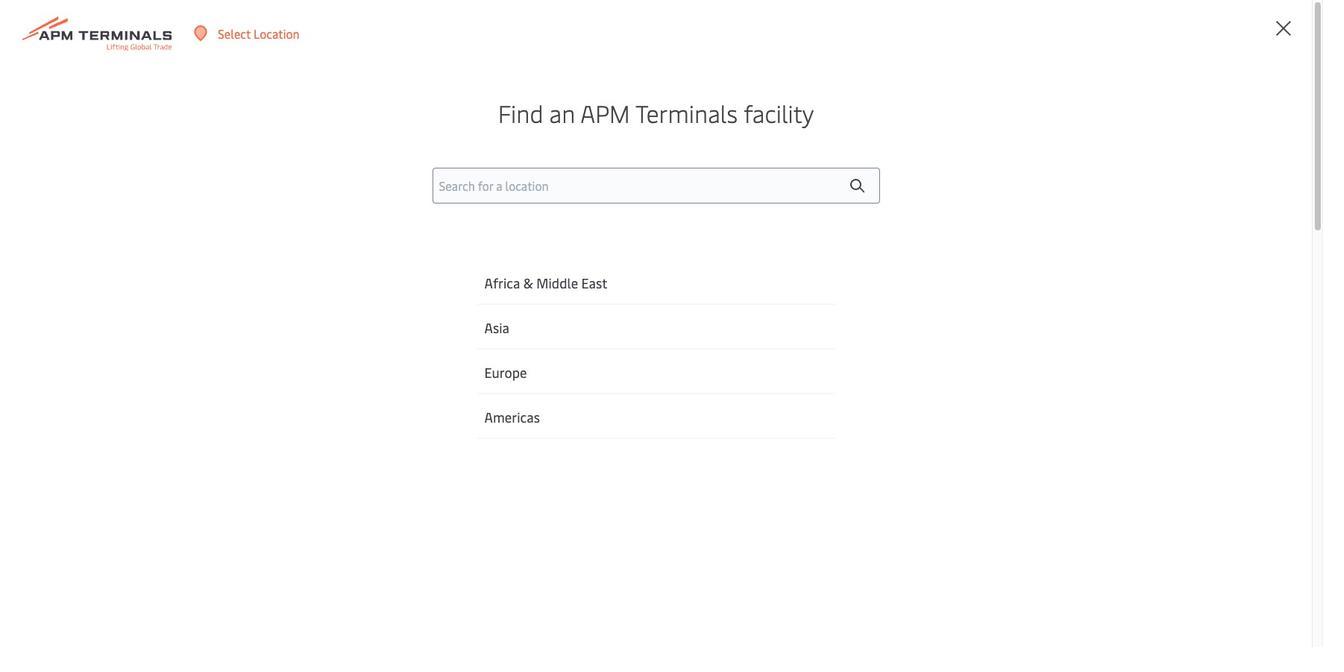 Task type: describe. For each thing, give the bounding box(es) containing it.
Search for a location search field
[[432, 168, 880, 204]]

select
[[218, 25, 251, 41]]

/
[[1195, 25, 1200, 42]]

find
[[498, 97, 544, 129]]

middle
[[537, 274, 578, 293]]

americas button
[[477, 395, 835, 440]]

europe
[[485, 364, 527, 382]]

asia
[[485, 319, 510, 337]]

login
[[1164, 25, 1193, 42]]

americas
[[485, 408, 540, 427]]

europe button
[[477, 350, 835, 395]]



Task type: locate. For each thing, give the bounding box(es) containing it.
an
[[550, 97, 575, 129]]

create
[[1203, 25, 1238, 42]]

africa & middle east button
[[477, 261, 835, 305]]

apm
[[581, 97, 630, 129]]

location
[[254, 25, 300, 41]]

find an apm terminals facility
[[498, 97, 814, 129]]

facility
[[744, 97, 814, 129]]

asia button
[[477, 305, 835, 350]]

terminals
[[636, 97, 738, 129]]

africa
[[485, 274, 520, 293]]

stripping stuffing image
[[0, 67, 1313, 336]]

login / create account link
[[1136, 0, 1284, 67]]

account
[[1240, 25, 1284, 42]]

east
[[582, 274, 608, 293]]

login / create account
[[1164, 25, 1284, 42]]

select location
[[218, 25, 300, 41]]

&
[[524, 274, 534, 293]]

africa & middle east
[[485, 274, 608, 293]]



Task type: vqa. For each thing, say whether or not it's contained in the screenshot.
'Europe' in the left of the page
yes



